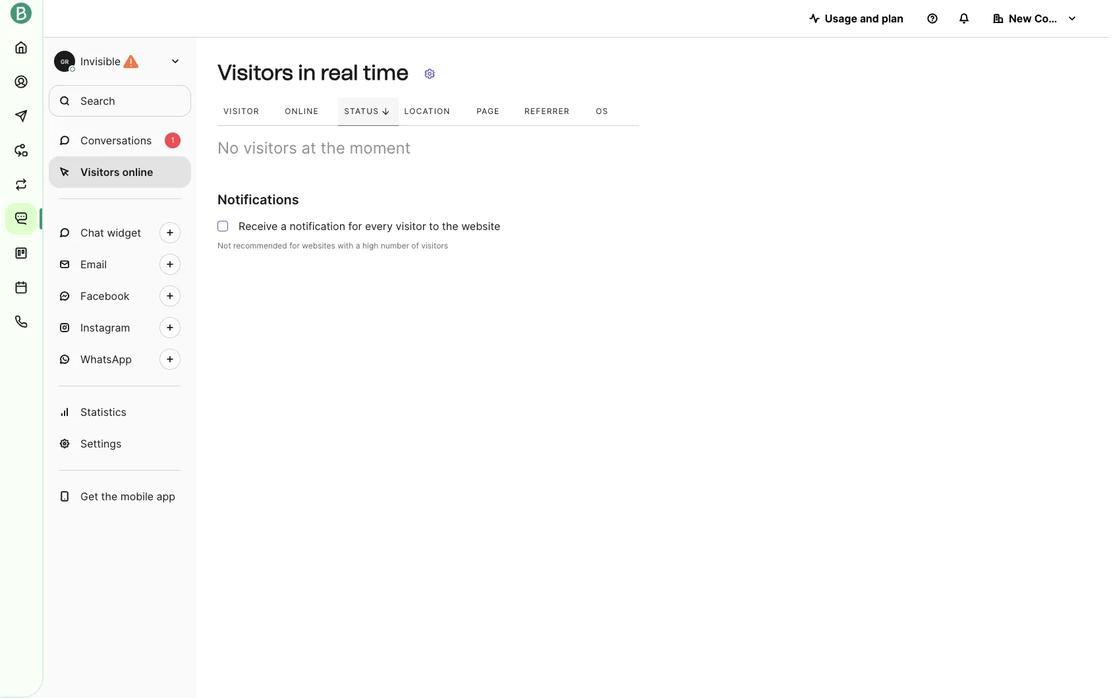 Task type: locate. For each thing, give the bounding box(es) containing it.
status
[[344, 106, 379, 116]]

0 vertical spatial a
[[281, 220, 287, 233]]

time
[[363, 60, 409, 85]]

settings link
[[49, 428, 191, 460]]

1 horizontal spatial visitors
[[421, 241, 448, 251]]

visitors down to
[[421, 241, 448, 251]]

0 vertical spatial for
[[348, 220, 362, 233]]

2 horizontal spatial the
[[442, 220, 459, 233]]

moment
[[350, 138, 411, 158]]

facebook
[[80, 289, 129, 303]]

0 vertical spatial the
[[321, 138, 345, 158]]

online
[[285, 106, 319, 116]]

2 vertical spatial the
[[101, 490, 118, 503]]

visitors down conversations
[[80, 166, 120, 179]]

conversations
[[80, 134, 152, 147]]

a
[[281, 220, 287, 233], [356, 241, 360, 251]]

chat widget link
[[49, 217, 191, 249]]

widget
[[107, 226, 141, 239]]

and
[[860, 12, 880, 25]]

statistics
[[80, 406, 127, 419]]

for up with
[[348, 220, 362, 233]]

visitor
[[396, 220, 426, 233]]

real
[[321, 60, 358, 85]]

page
[[477, 106, 500, 116]]

for
[[348, 220, 362, 233], [290, 241, 300, 251]]

the
[[321, 138, 345, 158], [442, 220, 459, 233], [101, 490, 118, 503]]

visitors in real time
[[218, 60, 409, 85]]

0 horizontal spatial visitors
[[80, 166, 120, 179]]

1 vertical spatial visitors
[[80, 166, 120, 179]]

location
[[405, 106, 451, 116]]

1 horizontal spatial visitors
[[218, 60, 293, 85]]

website
[[462, 220, 501, 233]]

search
[[80, 94, 115, 107]]

0 vertical spatial visitors
[[218, 60, 293, 85]]

settings
[[80, 437, 122, 450]]

recommended
[[233, 241, 287, 251]]

visitors up visitor 'button'
[[218, 60, 293, 85]]

in
[[298, 60, 316, 85]]

at
[[302, 138, 316, 158]]

0 horizontal spatial a
[[281, 220, 287, 233]]

visitors left at
[[243, 138, 297, 158]]

1 horizontal spatial the
[[321, 138, 345, 158]]

0 horizontal spatial visitors
[[243, 138, 297, 158]]

high
[[363, 241, 379, 251]]

for left websites
[[290, 241, 300, 251]]

every
[[365, 220, 393, 233]]

plan
[[882, 12, 904, 25]]

0 horizontal spatial for
[[290, 241, 300, 251]]

a right with
[[356, 241, 360, 251]]

receive a notification for every visitor to the website
[[239, 220, 501, 233]]

whatsapp
[[80, 353, 132, 366]]

visitor
[[224, 106, 260, 116]]

the right at
[[321, 138, 345, 158]]

os
[[596, 106, 609, 116]]

chat
[[80, 226, 104, 239]]

usage
[[825, 12, 858, 25]]

1 vertical spatial for
[[290, 241, 300, 251]]

referrer
[[525, 106, 570, 116]]

1
[[171, 135, 175, 145]]

1 vertical spatial a
[[356, 241, 360, 251]]

mobile
[[121, 490, 154, 503]]

not recommended for websites with a high number of visitors
[[218, 241, 448, 251]]

the right to
[[442, 220, 459, 233]]

visitors
[[218, 60, 293, 85], [80, 166, 120, 179]]

visitors
[[243, 138, 297, 158], [421, 241, 448, 251]]

os button
[[590, 98, 627, 126]]

email link
[[49, 249, 191, 280]]

number
[[381, 241, 409, 251]]

a right the receive
[[281, 220, 287, 233]]

invisible
[[80, 55, 121, 68]]

the right get
[[101, 490, 118, 503]]



Task type: describe. For each thing, give the bounding box(es) containing it.
email
[[80, 258, 107, 271]]

visitors online link
[[49, 156, 191, 188]]

0 horizontal spatial the
[[101, 490, 118, 503]]

visitors online
[[80, 166, 153, 179]]

facebook link
[[49, 280, 191, 312]]

no visitors at the moment
[[218, 138, 411, 158]]

page button
[[471, 98, 519, 126]]

status button
[[338, 98, 399, 126]]

new company
[[1009, 12, 1084, 25]]

app
[[157, 490, 175, 503]]

get the mobile app link
[[49, 481, 191, 512]]

receive
[[239, 220, 278, 233]]

location button
[[399, 98, 471, 126]]

of
[[412, 241, 419, 251]]

usage and plan button
[[799, 5, 915, 32]]

referrer button
[[519, 98, 590, 126]]

instagram
[[80, 321, 130, 334]]

usage and plan
[[825, 12, 904, 25]]

instagram link
[[49, 312, 191, 344]]

1 horizontal spatial a
[[356, 241, 360, 251]]

notification
[[290, 220, 346, 233]]

1 horizontal spatial for
[[348, 220, 362, 233]]

search link
[[49, 85, 191, 117]]

statistics link
[[49, 396, 191, 428]]

not
[[218, 241, 231, 251]]

with
[[338, 241, 354, 251]]

get the mobile app
[[80, 490, 175, 503]]

get
[[80, 490, 98, 503]]

1 vertical spatial the
[[442, 220, 459, 233]]

1 vertical spatial visitors
[[421, 241, 448, 251]]

chat widget
[[80, 226, 141, 239]]

whatsapp link
[[49, 344, 191, 375]]

notifications
[[218, 192, 299, 208]]

to
[[429, 220, 439, 233]]

new company button
[[983, 5, 1089, 32]]

websites
[[302, 241, 336, 251]]

company
[[1035, 12, 1084, 25]]

gr
[[60, 58, 69, 65]]

0 vertical spatial visitors
[[243, 138, 297, 158]]

online
[[122, 166, 153, 179]]

online button
[[279, 98, 338, 126]]

new
[[1009, 12, 1032, 25]]

visitor button
[[218, 98, 279, 126]]

no
[[218, 138, 239, 158]]

visitors for visitors online
[[80, 166, 120, 179]]

visitors for visitors in real time
[[218, 60, 293, 85]]



Task type: vqa. For each thing, say whether or not it's contained in the screenshot.
Visitors online
yes



